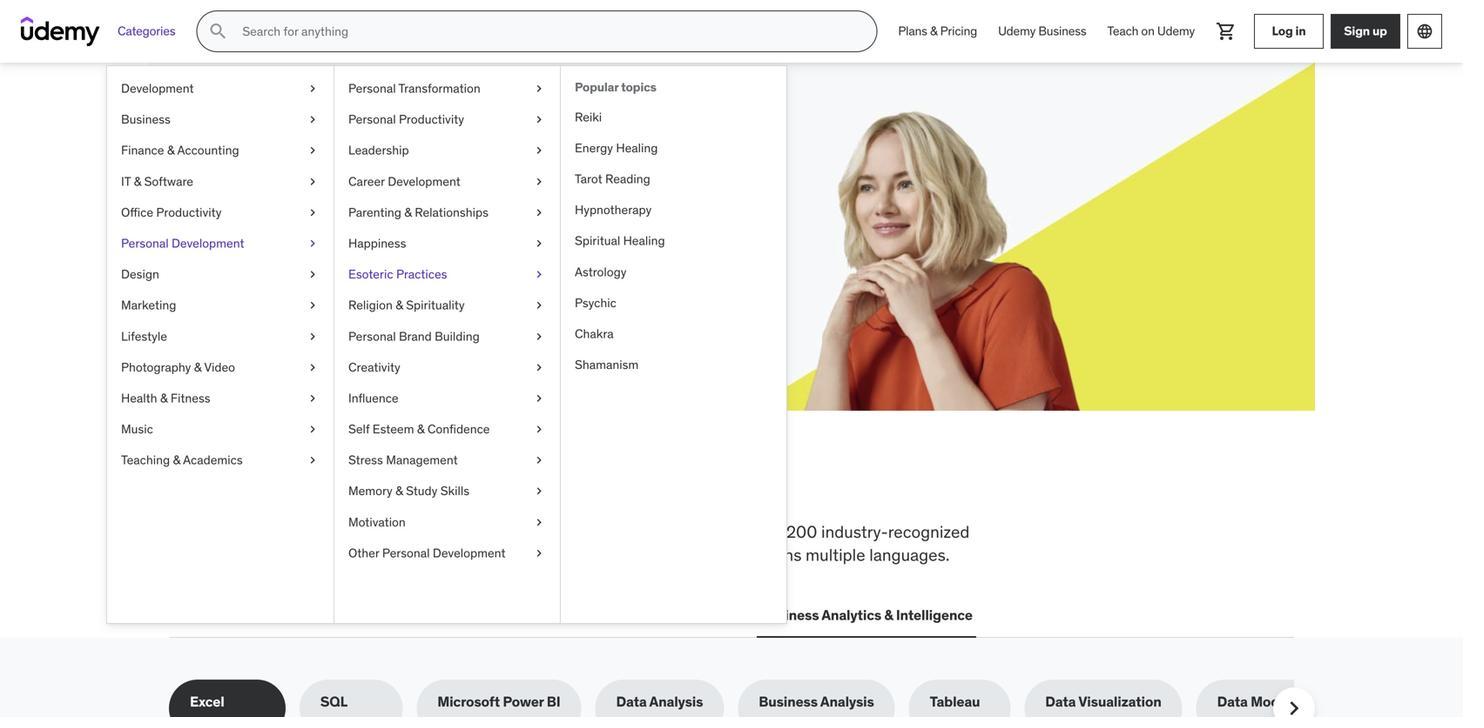 Task type: vqa. For each thing, say whether or not it's contained in the screenshot.
bottom for
yes



Task type: describe. For each thing, give the bounding box(es) containing it.
xsmall image for parenting & relationships
[[532, 204, 546, 221]]

and
[[726, 545, 754, 566]]

xsmall image for other personal development
[[532, 545, 546, 562]]

other personal development link
[[334, 538, 560, 569]]

marketing
[[121, 298, 176, 313]]

xsmall image for music
[[306, 421, 320, 438]]

it certifications button
[[309, 595, 419, 637]]

development down categories dropdown button
[[121, 81, 194, 96]]

topics
[[621, 79, 657, 95]]

personal for personal development
[[121, 236, 169, 251]]

skills inside the skills for your future expand your potential with a course. starting at just $12.99 through dec 15.
[[232, 138, 310, 175]]

200
[[786, 522, 817, 543]]

xsmall image for religion & spirituality
[[532, 297, 546, 314]]

xsmall image for memory & study skills
[[532, 483, 546, 500]]

reiki
[[575, 109, 602, 125]]

career development
[[348, 174, 461, 189]]

office productivity link
[[107, 197, 334, 228]]

next image
[[1280, 695, 1308, 718]]

through
[[277, 201, 326, 219]]

xsmall image for health & fitness
[[306, 390, 320, 407]]

healing for energy healing
[[616, 140, 658, 156]]

stress management link
[[334, 445, 560, 476]]

pricing
[[940, 23, 977, 39]]

udemy inside udemy business link
[[998, 23, 1036, 39]]

personal for personal brand building
[[348, 329, 396, 344]]

up
[[1373, 23, 1387, 39]]

udemy business
[[998, 23, 1087, 39]]

xsmall image for leadership
[[532, 142, 546, 159]]

xsmall image for photography & video
[[306, 359, 320, 376]]

tarot reading link
[[561, 164, 787, 195]]

categories button
[[107, 10, 186, 52]]

teaching
[[121, 453, 170, 468]]

xsmall image for lifestyle
[[306, 328, 320, 345]]

& inside button
[[884, 607, 893, 625]]

psychic link
[[561, 288, 787, 319]]

xsmall image for motivation
[[532, 514, 546, 531]]

communication
[[636, 607, 739, 625]]

& for parenting & relationships
[[404, 205, 412, 220]]

to
[[413, 522, 429, 543]]

spiritual healing
[[575, 233, 665, 249]]

esoteric practices element
[[560, 66, 787, 624]]

data visualization
[[1045, 693, 1162, 711]]

xsmall image for stress management
[[532, 452, 546, 469]]

science
[[563, 607, 615, 625]]

xsmall image for influence
[[532, 390, 546, 407]]

design
[[121, 267, 159, 282]]

brand
[[399, 329, 432, 344]]

teach on udemy link
[[1097, 10, 1205, 52]]

content
[[666, 522, 723, 543]]

0 horizontal spatial in
[[548, 464, 582, 510]]

all the skills you need in one place
[[169, 464, 749, 510]]

sql
[[320, 693, 348, 711]]

just
[[529, 182, 552, 199]]

hypnotherapy
[[575, 202, 652, 218]]

software
[[144, 174, 193, 189]]

esoteric practices link
[[334, 259, 560, 290]]

xsmall image for teaching & academics
[[306, 452, 320, 469]]

data for data science
[[530, 607, 560, 625]]

one
[[589, 464, 651, 510]]

xsmall image for design
[[306, 266, 320, 283]]

memory & study skills link
[[334, 476, 560, 507]]

dec
[[330, 201, 354, 219]]

0 vertical spatial in
[[1296, 23, 1306, 39]]

log
[[1272, 23, 1293, 39]]

leadership for leadership button
[[437, 607, 509, 625]]

energy
[[575, 140, 613, 156]]

hypnotherapy link
[[561, 195, 787, 226]]

excel
[[190, 693, 224, 711]]

study
[[406, 484, 438, 499]]

data science button
[[526, 595, 618, 637]]

leadership link
[[334, 135, 560, 166]]

xsmall image for esoteric practices
[[532, 266, 546, 283]]

personal development
[[121, 236, 244, 251]]

data modeling
[[1217, 693, 1312, 711]]

influence
[[348, 391, 399, 406]]

& for health & fitness
[[160, 391, 168, 406]]

plans & pricing link
[[888, 10, 988, 52]]

xsmall image for career development
[[532, 173, 546, 190]]

data for data modeling
[[1217, 693, 1248, 711]]

& for photography & video
[[194, 360, 202, 375]]

esteem
[[373, 422, 414, 437]]

personal for personal transformation
[[348, 81, 396, 96]]

tableau
[[930, 693, 980, 711]]

development for career development
[[388, 174, 461, 189]]

xsmall image for finance & accounting
[[306, 142, 320, 159]]

shamanism link
[[561, 350, 787, 381]]

plans & pricing
[[898, 23, 977, 39]]

reading
[[605, 171, 650, 187]]

productivity for office productivity
[[156, 205, 222, 220]]

business analysis
[[759, 693, 874, 711]]

data for data analysis
[[616, 693, 647, 711]]

personal development link
[[107, 228, 334, 259]]

need
[[458, 464, 542, 510]]

choose a language image
[[1416, 23, 1434, 40]]

skills inside covering critical workplace skills to technical topics, including prep content for over 200 industry-recognized certifications, our catalog supports well-rounded professional development and spans multiple languages.
[[373, 522, 410, 543]]

sign up link
[[1331, 14, 1401, 49]]

influence link
[[334, 383, 560, 414]]

creativity
[[348, 360, 400, 375]]

industry-
[[821, 522, 888, 543]]

& for it & software
[[134, 174, 141, 189]]

business for business analytics & intelligence
[[760, 607, 819, 625]]

chakra link
[[561, 319, 787, 350]]

data science
[[530, 607, 615, 625]]

leadership button
[[433, 595, 512, 637]]

energy healing link
[[561, 133, 787, 164]]

data analysis
[[616, 693, 703, 711]]

place
[[658, 464, 749, 510]]

health & fitness
[[121, 391, 210, 406]]

1 vertical spatial your
[[282, 182, 309, 199]]

topics,
[[503, 522, 552, 543]]

it & software link
[[107, 166, 334, 197]]

design link
[[107, 259, 334, 290]]

for inside the skills for your future expand your potential with a course. starting at just $12.99 through dec 15.
[[315, 138, 356, 175]]

0 vertical spatial skills
[[289, 464, 383, 510]]

other
[[348, 546, 379, 561]]

chakra
[[575, 326, 614, 342]]

skills inside "link"
[[440, 484, 469, 499]]

udemy business link
[[988, 10, 1097, 52]]

xsmall image for marketing
[[306, 297, 320, 314]]

confidence
[[428, 422, 490, 437]]



Task type: locate. For each thing, give the bounding box(es) containing it.
1 vertical spatial healing
[[623, 233, 665, 249]]

0 vertical spatial productivity
[[399, 112, 464, 127]]

personal down to
[[382, 546, 430, 561]]

happiness link
[[334, 228, 560, 259]]

music
[[121, 422, 153, 437]]

spans
[[758, 545, 802, 566]]

xsmall image inside 'religion & spirituality' 'link'
[[532, 297, 546, 314]]

xsmall image inside stress management link
[[532, 452, 546, 469]]

xsmall image inside development link
[[306, 80, 320, 97]]

xsmall image for happiness
[[532, 235, 546, 252]]

business inside topic filters element
[[759, 693, 818, 711]]

1 horizontal spatial skills
[[440, 484, 469, 499]]

xsmall image inside the motivation link
[[532, 514, 546, 531]]

xsmall image inside career development link
[[532, 173, 546, 190]]

on
[[1141, 23, 1155, 39]]

religion & spirituality link
[[334, 290, 560, 321]]

development inside button
[[205, 607, 292, 625]]

skills up workplace
[[289, 464, 383, 510]]

potential
[[312, 182, 367, 199]]

analytics
[[822, 607, 881, 625]]

it left 'certifications' on the left of page
[[313, 607, 325, 625]]

xsmall image inside 'happiness' link
[[532, 235, 546, 252]]

xsmall image for business
[[306, 111, 320, 128]]

xsmall image inside business link
[[306, 111, 320, 128]]

development
[[626, 545, 722, 566]]

shamanism
[[575, 357, 639, 373]]

popular topics
[[575, 79, 657, 95]]

personal transformation link
[[334, 73, 560, 104]]

xsmall image inside teaching & academics link
[[306, 452, 320, 469]]

categories
[[118, 23, 175, 39]]

certifications,
[[169, 545, 269, 566]]

in right log
[[1296, 23, 1306, 39]]

skills up supports
[[373, 522, 410, 543]]

topic filters element
[[169, 680, 1333, 718]]

xsmall image inside personal productivity link
[[532, 111, 546, 128]]

1 vertical spatial in
[[548, 464, 582, 510]]

1 vertical spatial productivity
[[156, 205, 222, 220]]

it for it certifications
[[313, 607, 325, 625]]

xsmall image for personal transformation
[[532, 80, 546, 97]]

1 vertical spatial it
[[313, 607, 325, 625]]

web development button
[[169, 595, 295, 637]]

the
[[227, 464, 282, 510]]

popular
[[575, 79, 619, 95]]

fitness
[[171, 391, 210, 406]]

shopping cart with 0 items image
[[1216, 21, 1237, 42]]

for up potential
[[315, 138, 356, 175]]

0 vertical spatial for
[[315, 138, 356, 175]]

xsmall image inside finance & accounting link
[[306, 142, 320, 159]]

& for finance & accounting
[[167, 143, 175, 158]]

finance & accounting link
[[107, 135, 334, 166]]

all
[[169, 464, 220, 510]]

healing down hypnotherapy link at the top of page
[[623, 233, 665, 249]]

personal up design
[[121, 236, 169, 251]]

xsmall image for development
[[306, 80, 320, 97]]

in
[[1296, 23, 1306, 39], [548, 464, 582, 510]]

0 horizontal spatial udemy
[[998, 23, 1036, 39]]

development up parenting & relationships
[[388, 174, 461, 189]]

sign
[[1344, 23, 1370, 39]]

xsmall image inside it & software link
[[306, 173, 320, 190]]

course.
[[411, 182, 456, 199]]

it certifications
[[313, 607, 416, 625]]

& right analytics
[[884, 607, 893, 625]]

for
[[315, 138, 356, 175], [727, 522, 747, 543]]

xsmall image inside other personal development link
[[532, 545, 546, 562]]

personal down personal transformation
[[348, 112, 396, 127]]

xsmall image
[[306, 80, 320, 97], [532, 80, 546, 97], [306, 142, 320, 159], [532, 173, 546, 190], [306, 204, 320, 221], [306, 235, 320, 252], [532, 266, 546, 283], [306, 297, 320, 314], [532, 297, 546, 314], [306, 328, 320, 345], [532, 328, 546, 345], [306, 359, 320, 376], [532, 390, 546, 407], [306, 421, 320, 438], [306, 452, 320, 469], [532, 514, 546, 531], [532, 545, 546, 562]]

it
[[121, 174, 131, 189], [313, 607, 325, 625]]

plans
[[898, 23, 927, 39]]

parenting
[[348, 205, 401, 220]]

in up including
[[548, 464, 582, 510]]

2 analysis from the left
[[820, 693, 874, 711]]

tarot reading
[[575, 171, 650, 187]]

data left modeling
[[1217, 693, 1248, 711]]

& right plans on the right top
[[930, 23, 938, 39]]

xsmall image inside photography & video link
[[306, 359, 320, 376]]

0 horizontal spatial leadership
[[348, 143, 409, 158]]

personal for personal productivity
[[348, 112, 396, 127]]

& for plans & pricing
[[930, 23, 938, 39]]

astrology
[[575, 264, 627, 280]]

your up through
[[282, 182, 309, 199]]

development down technical at the left of the page
[[433, 546, 506, 561]]

lifestyle link
[[107, 321, 334, 352]]

1 vertical spatial for
[[727, 522, 747, 543]]

0 vertical spatial skills
[[232, 138, 310, 175]]

0 vertical spatial it
[[121, 174, 131, 189]]

including
[[556, 522, 624, 543]]

catalog
[[301, 545, 356, 566]]

skills
[[289, 464, 383, 510], [373, 522, 410, 543]]

xsmall image for self esteem & confidence
[[532, 421, 546, 438]]

music link
[[107, 414, 334, 445]]

data right bi
[[616, 693, 647, 711]]

& for memory & study skills
[[396, 484, 403, 499]]

photography & video link
[[107, 352, 334, 383]]

xsmall image inside 'office productivity' link
[[306, 204, 320, 221]]

leadership down "rounded"
[[437, 607, 509, 625]]

creativity link
[[334, 352, 560, 383]]

1 vertical spatial skills
[[440, 484, 469, 499]]

& up office
[[134, 174, 141, 189]]

your up with
[[361, 138, 424, 175]]

xsmall image inside marketing link
[[306, 297, 320, 314]]

xsmall image inside esoteric practices link
[[532, 266, 546, 283]]

personal
[[348, 81, 396, 96], [348, 112, 396, 127], [121, 236, 169, 251], [348, 329, 396, 344], [382, 546, 430, 561]]

&
[[930, 23, 938, 39], [167, 143, 175, 158], [134, 174, 141, 189], [404, 205, 412, 220], [396, 298, 403, 313], [194, 360, 202, 375], [160, 391, 168, 406], [417, 422, 425, 437], [173, 453, 180, 468], [396, 484, 403, 499], [884, 607, 893, 625]]

productivity
[[399, 112, 464, 127], [156, 205, 222, 220]]

xsmall image inside personal development link
[[306, 235, 320, 252]]

1 horizontal spatial it
[[313, 607, 325, 625]]

tarot
[[575, 171, 602, 187]]

happiness
[[348, 236, 406, 251]]

management
[[386, 453, 458, 468]]

submit search image
[[208, 21, 229, 42]]

xsmall image for personal brand building
[[532, 328, 546, 345]]

& right health
[[160, 391, 168, 406]]

energy healing
[[575, 140, 658, 156]]

productivity up personal development
[[156, 205, 222, 220]]

data inside button
[[530, 607, 560, 625]]

relationships
[[415, 205, 489, 220]]

microsoft power bi
[[437, 693, 560, 711]]

1 horizontal spatial your
[[361, 138, 424, 175]]

for up and
[[727, 522, 747, 543]]

healing for spiritual healing
[[623, 233, 665, 249]]

finance & accounting
[[121, 143, 239, 158]]

intelligence
[[896, 607, 973, 625]]

xsmall image inside personal brand building link
[[532, 328, 546, 345]]

productivity for personal productivity
[[399, 112, 464, 127]]

xsmall image for it & software
[[306, 173, 320, 190]]

productivity down transformation
[[399, 112, 464, 127]]

visualization
[[1079, 693, 1162, 711]]

15.
[[358, 201, 374, 219]]

languages.
[[870, 545, 950, 566]]

video
[[204, 360, 235, 375]]

development for web development
[[205, 607, 292, 625]]

personal up personal productivity
[[348, 81, 396, 96]]

professional
[[531, 545, 622, 566]]

0 horizontal spatial skills
[[232, 138, 310, 175]]

leadership for leadership link
[[348, 143, 409, 158]]

psychic
[[575, 295, 616, 311]]

1 horizontal spatial analysis
[[820, 693, 874, 711]]

development down 'office productivity' link
[[172, 236, 244, 251]]

development for personal development
[[172, 236, 244, 251]]

analysis for business analysis
[[820, 693, 874, 711]]

& left the 'study'
[[396, 484, 403, 499]]

analysis for data analysis
[[649, 693, 703, 711]]

web
[[172, 607, 202, 625]]

& down 'a'
[[404, 205, 412, 220]]

spiritual healing link
[[561, 226, 787, 257]]

1 horizontal spatial productivity
[[399, 112, 464, 127]]

& left video at the left bottom of the page
[[194, 360, 202, 375]]

1 horizontal spatial for
[[727, 522, 747, 543]]

a
[[400, 182, 408, 199]]

personal down religion
[[348, 329, 396, 344]]

0 vertical spatial your
[[361, 138, 424, 175]]

1 vertical spatial skills
[[373, 522, 410, 543]]

& right finance
[[167, 143, 175, 158]]

0 horizontal spatial analysis
[[649, 693, 703, 711]]

business inside button
[[760, 607, 819, 625]]

with
[[370, 182, 397, 199]]

1 udemy from the left
[[998, 23, 1036, 39]]

leadership inside button
[[437, 607, 509, 625]]

xsmall image inside music "link"
[[306, 421, 320, 438]]

it inside button
[[313, 607, 325, 625]]

1 horizontal spatial in
[[1296, 23, 1306, 39]]

you
[[389, 464, 452, 510]]

xsmall image for personal productivity
[[532, 111, 546, 128]]

0 horizontal spatial it
[[121, 174, 131, 189]]

recognized
[[888, 522, 970, 543]]

0 horizontal spatial for
[[315, 138, 356, 175]]

skills up expand
[[232, 138, 310, 175]]

development right web
[[205, 607, 292, 625]]

healing up the reading
[[616, 140, 658, 156]]

xsmall image inside lifestyle link
[[306, 328, 320, 345]]

skills down stress management link
[[440, 484, 469, 499]]

xsmall image for office productivity
[[306, 204, 320, 221]]

bi
[[547, 693, 560, 711]]

supports
[[360, 545, 426, 566]]

xsmall image inside creativity link
[[532, 359, 546, 376]]

udemy image
[[21, 17, 100, 46]]

xsmall image inside health & fitness link
[[306, 390, 320, 407]]

udemy right pricing
[[998, 23, 1036, 39]]

udemy right on
[[1158, 23, 1195, 39]]

1 horizontal spatial leadership
[[437, 607, 509, 625]]

business for business
[[121, 112, 171, 127]]

0 vertical spatial leadership
[[348, 143, 409, 158]]

data left the visualization
[[1045, 693, 1076, 711]]

motivation
[[348, 515, 406, 530]]

xsmall image
[[306, 111, 320, 128], [532, 111, 546, 128], [532, 142, 546, 159], [306, 173, 320, 190], [532, 204, 546, 221], [532, 235, 546, 252], [306, 266, 320, 283], [532, 359, 546, 376], [306, 390, 320, 407], [532, 421, 546, 438], [532, 452, 546, 469], [532, 483, 546, 500]]

xsmall image inside parenting & relationships link
[[532, 204, 546, 221]]

it up office
[[121, 174, 131, 189]]

practices
[[396, 267, 447, 282]]

it for it & software
[[121, 174, 131, 189]]

microsoft
[[437, 693, 500, 711]]

0 horizontal spatial productivity
[[156, 205, 222, 220]]

xsmall image inside memory & study skills "link"
[[532, 483, 546, 500]]

1 analysis from the left
[[649, 693, 703, 711]]

xsmall image inside leadership link
[[532, 142, 546, 159]]

communication button
[[632, 595, 743, 637]]

& right esteem
[[417, 422, 425, 437]]

2 udemy from the left
[[1158, 23, 1195, 39]]

xsmall image for personal development
[[306, 235, 320, 252]]

log in
[[1272, 23, 1306, 39]]

covering critical workplace skills to technical topics, including prep content for over 200 industry-recognized certifications, our catalog supports well-rounded professional development and spans multiple languages.
[[169, 522, 970, 566]]

teach on udemy
[[1108, 23, 1195, 39]]

self esteem & confidence link
[[334, 414, 560, 445]]

data left science on the bottom of the page
[[530, 607, 560, 625]]

analysis
[[649, 693, 703, 711], [820, 693, 874, 711]]

1 horizontal spatial udemy
[[1158, 23, 1195, 39]]

& right religion
[[396, 298, 403, 313]]

& inside "link"
[[396, 484, 403, 499]]

xsmall image inside self esteem & confidence link
[[532, 421, 546, 438]]

1 vertical spatial leadership
[[437, 607, 509, 625]]

development link
[[107, 73, 334, 104]]

your
[[361, 138, 424, 175], [282, 182, 309, 199]]

xsmall image inside design link
[[306, 266, 320, 283]]

udemy
[[998, 23, 1036, 39], [1158, 23, 1195, 39]]

& inside 'link'
[[396, 298, 403, 313]]

udemy inside the teach on udemy "link"
[[1158, 23, 1195, 39]]

0 vertical spatial healing
[[616, 140, 658, 156]]

photography
[[121, 360, 191, 375]]

xsmall image inside personal transformation link
[[532, 80, 546, 97]]

0 horizontal spatial your
[[282, 182, 309, 199]]

web development
[[172, 607, 292, 625]]

leadership up career on the top
[[348, 143, 409, 158]]

& for teaching & academics
[[173, 453, 180, 468]]

for inside covering critical workplace skills to technical topics, including prep content for over 200 industry-recognized certifications, our catalog supports well-rounded professional development and spans multiple languages.
[[727, 522, 747, 543]]

xsmall image inside 'influence' link
[[532, 390, 546, 407]]

xsmall image for creativity
[[532, 359, 546, 376]]

& for religion & spirituality
[[396, 298, 403, 313]]

business for business analysis
[[759, 693, 818, 711]]

critical
[[239, 522, 289, 543]]

Search for anything text field
[[239, 17, 856, 46]]

certifications
[[327, 607, 416, 625]]

data for data visualization
[[1045, 693, 1076, 711]]

& right teaching
[[173, 453, 180, 468]]



